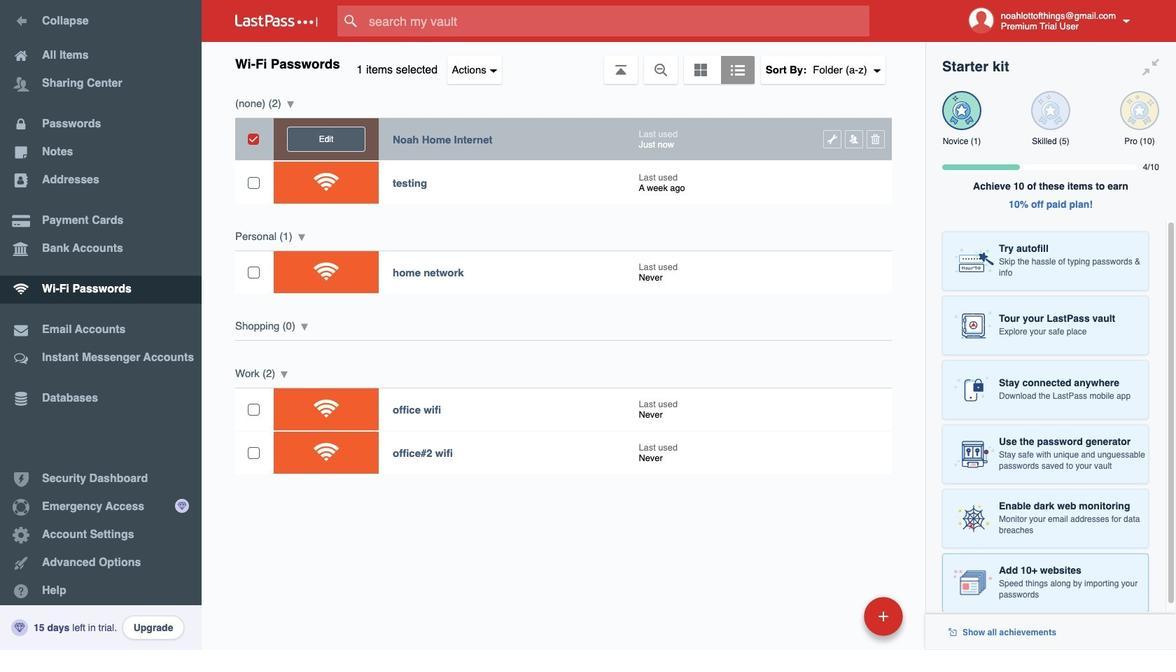 Task type: locate. For each thing, give the bounding box(es) containing it.
lastpass image
[[235, 15, 318, 27]]

Search search field
[[338, 6, 897, 36]]

new item navigation
[[768, 593, 912, 651]]



Task type: describe. For each thing, give the bounding box(es) containing it.
vault options navigation
[[202, 42, 926, 84]]

search my vault text field
[[338, 6, 897, 36]]

main navigation navigation
[[0, 0, 202, 651]]

new item element
[[768, 597, 908, 637]]



Task type: vqa. For each thing, say whether or not it's contained in the screenshot.
dialog
no



